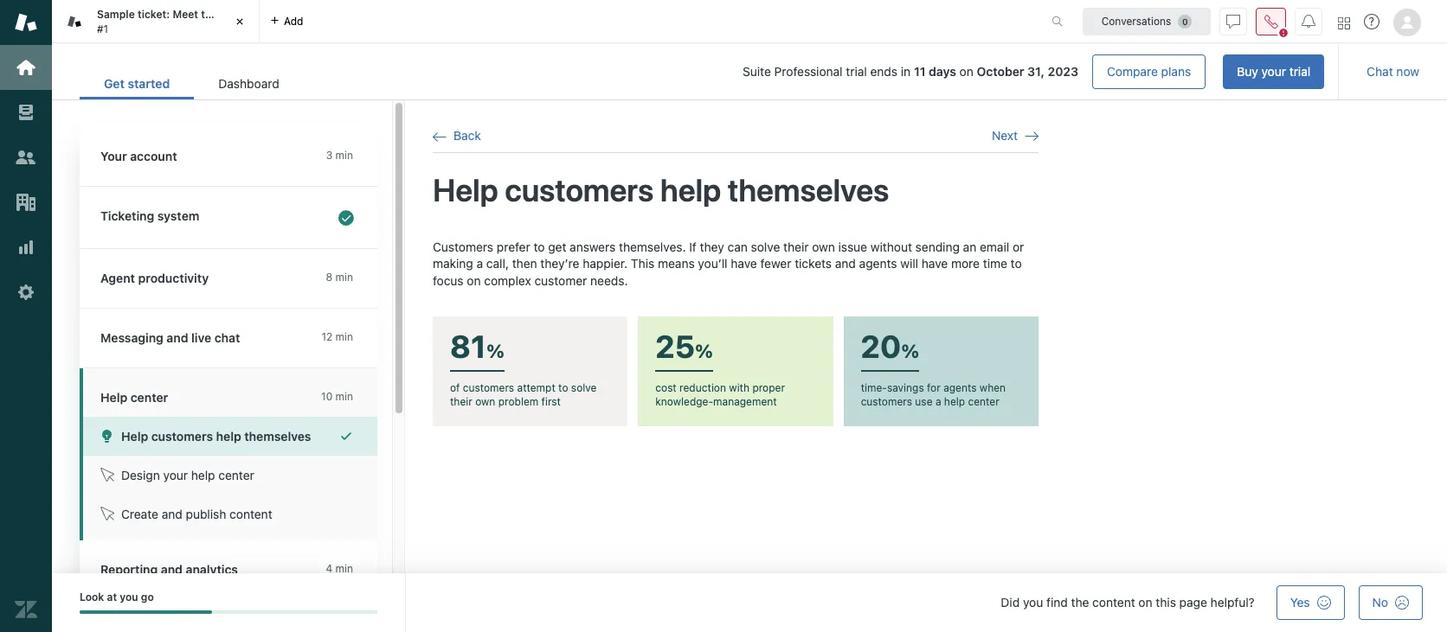 Task type: locate. For each thing, give the bounding box(es) containing it.
1 vertical spatial their
[[450, 396, 472, 409]]

center
[[130, 390, 168, 405], [968, 396, 1000, 409], [218, 468, 254, 483]]

your
[[100, 149, 127, 164]]

2 % from the left
[[695, 340, 713, 362]]

get started image
[[15, 56, 37, 79]]

5 min from the top
[[335, 563, 353, 576]]

0 horizontal spatial you
[[120, 591, 138, 604]]

2 min from the top
[[335, 271, 353, 284]]

tabs tab list
[[52, 0, 1033, 43]]

productivity
[[138, 271, 209, 286]]

1 horizontal spatial themselves
[[728, 172, 889, 209]]

% up savings
[[901, 340, 920, 362]]

1 horizontal spatial their
[[783, 239, 809, 254]]

have down sending
[[922, 256, 948, 271]]

back
[[454, 128, 481, 143]]

compare
[[1107, 64, 1158, 79]]

1 vertical spatial on
[[467, 273, 481, 288]]

helpful?
[[1211, 595, 1255, 610]]

help customers help themselves up themselves.
[[433, 172, 889, 209]]

0 horizontal spatial their
[[450, 396, 472, 409]]

themselves inside content-title region
[[728, 172, 889, 209]]

a left call,
[[477, 256, 483, 271]]

messaging
[[100, 331, 163, 345]]

0 vertical spatial help customers help themselves
[[433, 172, 889, 209]]

1 horizontal spatial you
[[1023, 595, 1043, 610]]

0 vertical spatial your
[[1262, 64, 1286, 79]]

content
[[230, 507, 272, 522], [1092, 595, 1135, 610]]

themselves.
[[619, 239, 686, 254]]

0 vertical spatial agents
[[859, 256, 897, 271]]

help center
[[100, 390, 168, 405]]

own left the problem
[[475, 396, 495, 409]]

1 vertical spatial agents
[[944, 382, 977, 395]]

2 horizontal spatial %
[[901, 340, 920, 362]]

2 vertical spatial help
[[121, 429, 148, 444]]

0 horizontal spatial agents
[[859, 256, 897, 271]]

81 %
[[450, 328, 505, 366]]

management
[[713, 396, 777, 409]]

81
[[450, 328, 487, 366]]

conversations
[[1102, 14, 1171, 27]]

1 vertical spatial solve
[[571, 382, 597, 395]]

0 horizontal spatial content
[[230, 507, 272, 522]]

0 vertical spatial the
[[201, 8, 218, 21]]

1 trial from the left
[[846, 64, 867, 79]]

1 min from the top
[[335, 149, 353, 162]]

look
[[80, 591, 104, 604]]

min for your account
[[335, 149, 353, 162]]

at
[[107, 591, 117, 604]]

with
[[729, 382, 750, 395]]

footer
[[52, 574, 1447, 633]]

customers inside time-savings for agents when customers use a help center
[[861, 396, 912, 409]]

help customers help themselves button
[[83, 417, 377, 456]]

% inside '25 %'
[[695, 340, 713, 362]]

2 horizontal spatial on
[[1139, 595, 1153, 610]]

views image
[[15, 101, 37, 124]]

0 vertical spatial content
[[230, 507, 272, 522]]

% up the of customers attempt to solve their own problem first
[[487, 340, 505, 362]]

1 horizontal spatial agents
[[944, 382, 977, 395]]

agents inside time-savings for agents when customers use a help center
[[944, 382, 977, 395]]

time-
[[861, 382, 887, 395]]

min right the "10"
[[335, 390, 353, 403]]

to down or
[[1011, 256, 1022, 271]]

#1
[[97, 22, 108, 35]]

if
[[689, 239, 697, 254]]

1 vertical spatial themselves
[[244, 429, 311, 444]]

help customers help themselves up design your help center button
[[121, 429, 311, 444]]

1 vertical spatial your
[[163, 468, 188, 483]]

0 horizontal spatial themselves
[[244, 429, 311, 444]]

content inside button
[[230, 507, 272, 522]]

1 horizontal spatial have
[[922, 256, 948, 271]]

help down the messaging
[[100, 390, 127, 405]]

main element
[[0, 0, 52, 633]]

your right design
[[163, 468, 188, 483]]

complex
[[484, 273, 531, 288]]

the right the find
[[1071, 595, 1089, 610]]

ticket
[[220, 8, 249, 21]]

you right at
[[120, 591, 138, 604]]

and for messaging and live chat
[[167, 331, 188, 345]]

content down design your help center button
[[230, 507, 272, 522]]

help right the use
[[944, 396, 965, 409]]

4
[[326, 563, 333, 576]]

2 trial from the left
[[1289, 64, 1311, 79]]

have down can at the top right of the page
[[731, 256, 757, 271]]

0 horizontal spatial own
[[475, 396, 495, 409]]

more
[[951, 256, 980, 271]]

and for create and publish content
[[162, 507, 182, 522]]

31,
[[1028, 64, 1045, 79]]

themselves up design your help center button
[[244, 429, 311, 444]]

create and publish content button
[[83, 495, 377, 534]]

and
[[835, 256, 856, 271], [167, 331, 188, 345], [162, 507, 182, 522], [161, 563, 183, 577]]

1 % from the left
[[487, 340, 505, 362]]

4 min from the top
[[335, 390, 353, 403]]

1 horizontal spatial help customers help themselves
[[433, 172, 889, 209]]

on inside the customers prefer to get answers themselves. if they can solve their own issue without sending an email or making a call, then they're happier. this means you'll have fewer tickets and agents will have more time to focus on complex customer needs.
[[467, 273, 481, 288]]

0 vertical spatial solve
[[751, 239, 780, 254]]

ticketing system button
[[80, 187, 374, 248]]

1 horizontal spatial the
[[1071, 595, 1089, 610]]

min inside help center heading
[[335, 390, 353, 403]]

cost
[[656, 382, 677, 395]]

1 vertical spatial the
[[1071, 595, 1089, 610]]

trial
[[846, 64, 867, 79], [1289, 64, 1311, 79]]

their
[[783, 239, 809, 254], [450, 396, 472, 409]]

they
[[700, 239, 724, 254]]

customers image
[[15, 146, 37, 169]]

their up tickets
[[783, 239, 809, 254]]

on right focus
[[467, 273, 481, 288]]

first
[[541, 396, 561, 409]]

to left get
[[534, 239, 545, 254]]

ticket:
[[138, 8, 170, 21]]

a inside time-savings for agents when customers use a help center
[[936, 396, 941, 409]]

buy your trial
[[1237, 64, 1311, 79]]

help inside content-title region
[[433, 172, 498, 209]]

1 horizontal spatial a
[[936, 396, 941, 409]]

will
[[900, 256, 918, 271]]

% for 25
[[695, 340, 713, 362]]

min for help center
[[335, 390, 353, 403]]

a
[[477, 256, 483, 271], [936, 396, 941, 409]]

zendesk image
[[15, 599, 37, 621]]

customers up answers at the left top of page
[[505, 172, 654, 209]]

center down when
[[968, 396, 1000, 409]]

to
[[534, 239, 545, 254], [1011, 256, 1022, 271], [558, 382, 568, 395]]

min for reporting and analytics
[[335, 563, 353, 576]]

the for ticket
[[201, 8, 218, 21]]

and right create
[[162, 507, 182, 522]]

and inside the customers prefer to get answers themselves. if they can solve their own issue without sending an email or making a call, then they're happier. this means you'll have fewer tickets and agents will have more time to focus on complex customer needs.
[[835, 256, 856, 271]]

chat
[[1367, 64, 1393, 79]]

2 horizontal spatial to
[[1011, 256, 1022, 271]]

customers down time-
[[861, 396, 912, 409]]

1 horizontal spatial own
[[812, 239, 835, 254]]

25 %
[[656, 328, 713, 366]]

a inside the customers prefer to get answers themselves. if they can solve their own issue without sending an email or making a call, then they're happier. this means you'll have fewer tickets and agents will have more time to focus on complex customer needs.
[[477, 256, 483, 271]]

tab
[[52, 0, 260, 43]]

1 horizontal spatial %
[[695, 340, 713, 362]]

get
[[104, 76, 125, 91]]

you
[[120, 591, 138, 604], [1023, 595, 1043, 610]]

3 % from the left
[[901, 340, 920, 362]]

agents right for
[[944, 382, 977, 395]]

reporting image
[[15, 236, 37, 259]]

1 vertical spatial content
[[1092, 595, 1135, 610]]

help down back
[[433, 172, 498, 209]]

center up create and publish content button
[[218, 468, 254, 483]]

customers up design your help center
[[151, 429, 213, 444]]

0 horizontal spatial center
[[130, 390, 168, 405]]

own
[[812, 239, 835, 254], [475, 396, 495, 409]]

customers inside content-title region
[[505, 172, 654, 209]]

0 vertical spatial help
[[433, 172, 498, 209]]

your right buy
[[1262, 64, 1286, 79]]

customers inside the of customers attempt to solve their own problem first
[[463, 382, 514, 395]]

min right 4
[[335, 563, 353, 576]]

zendesk products image
[[1338, 17, 1350, 29]]

happier.
[[583, 256, 628, 271]]

trial down the notifications icon on the right top of page
[[1289, 64, 1311, 79]]

0 horizontal spatial to
[[534, 239, 545, 254]]

1 vertical spatial own
[[475, 396, 495, 409]]

the inside sample ticket: meet the ticket #1
[[201, 8, 218, 21]]

themselves
[[728, 172, 889, 209], [244, 429, 311, 444]]

now
[[1397, 64, 1419, 79]]

min right "8"
[[335, 271, 353, 284]]

1 horizontal spatial solve
[[751, 239, 780, 254]]

themselves up issue
[[728, 172, 889, 209]]

started
[[128, 76, 170, 91]]

making
[[433, 256, 473, 271]]

0 vertical spatial a
[[477, 256, 483, 271]]

the for content
[[1071, 595, 1089, 610]]

help inside content-title region
[[660, 172, 721, 209]]

on inside section
[[960, 64, 974, 79]]

customers up the problem
[[463, 382, 514, 395]]

center down the messaging
[[130, 390, 168, 405]]

1 horizontal spatial your
[[1262, 64, 1286, 79]]

messaging and live chat
[[100, 331, 240, 345]]

0 vertical spatial themselves
[[728, 172, 889, 209]]

min right 3
[[335, 149, 353, 162]]

zendesk support image
[[15, 11, 37, 34]]

trial inside button
[[1289, 64, 1311, 79]]

content left this
[[1092, 595, 1135, 610]]

help
[[433, 172, 498, 209], [100, 390, 127, 405], [121, 429, 148, 444]]

solve right the attempt in the left of the page
[[571, 382, 597, 395]]

own up tickets
[[812, 239, 835, 254]]

0 vertical spatial on
[[960, 64, 974, 79]]

0 horizontal spatial solve
[[571, 382, 597, 395]]

on right days
[[960, 64, 974, 79]]

a right the use
[[936, 396, 941, 409]]

to up first
[[558, 382, 568, 395]]

and inside button
[[162, 507, 182, 522]]

solve inside the of customers attempt to solve their own problem first
[[571, 382, 597, 395]]

tab list
[[80, 68, 304, 100]]

no button
[[1359, 586, 1423, 621]]

October 31, 2023 text field
[[977, 64, 1078, 79]]

trial left ends
[[846, 64, 867, 79]]

0 horizontal spatial on
[[467, 273, 481, 288]]

help customers help themselves inside content-title region
[[433, 172, 889, 209]]

help up "publish"
[[191, 468, 215, 483]]

and down issue
[[835, 256, 856, 271]]

no
[[1372, 595, 1388, 610]]

0 horizontal spatial %
[[487, 340, 505, 362]]

customers
[[505, 172, 654, 209], [463, 382, 514, 395], [861, 396, 912, 409], [151, 429, 213, 444]]

the
[[201, 8, 218, 21], [1071, 595, 1089, 610]]

section
[[317, 55, 1324, 89]]

0 horizontal spatial have
[[731, 256, 757, 271]]

0 horizontal spatial a
[[477, 256, 483, 271]]

0 horizontal spatial the
[[201, 8, 218, 21]]

their inside the of customers attempt to solve their own problem first
[[450, 396, 472, 409]]

region
[[433, 239, 1039, 427]]

on
[[960, 64, 974, 79], [467, 273, 481, 288], [1139, 595, 1153, 610]]

% for 81
[[487, 340, 505, 362]]

savings
[[887, 382, 924, 395]]

issue
[[838, 239, 867, 254]]

1 have from the left
[[731, 256, 757, 271]]

progress-bar progress bar
[[80, 611, 377, 615]]

tickets
[[795, 256, 832, 271]]

1 horizontal spatial on
[[960, 64, 974, 79]]

and left live
[[167, 331, 188, 345]]

help
[[660, 172, 721, 209], [944, 396, 965, 409], [216, 429, 241, 444], [191, 468, 215, 483]]

1 vertical spatial help customers help themselves
[[121, 429, 311, 444]]

themselves inside help customers help themselves button
[[244, 429, 311, 444]]

1 horizontal spatial center
[[218, 468, 254, 483]]

% up reduction
[[695, 340, 713, 362]]

account
[[130, 149, 177, 164]]

button displays agent's chat status as invisible. image
[[1226, 14, 1240, 28]]

1 horizontal spatial content
[[1092, 595, 1135, 610]]

0 horizontal spatial help customers help themselves
[[121, 429, 311, 444]]

yes button
[[1276, 586, 1345, 621]]

1 vertical spatial a
[[936, 396, 941, 409]]

3 min from the top
[[335, 331, 353, 344]]

go
[[141, 591, 154, 604]]

prefer
[[497, 239, 530, 254]]

chat now
[[1367, 64, 1419, 79]]

design
[[121, 468, 160, 483]]

2 vertical spatial to
[[558, 382, 568, 395]]

their down the of
[[450, 396, 472, 409]]

% inside 81 %
[[487, 340, 505, 362]]

ticketing system
[[100, 209, 199, 223]]

solve up fewer at the top
[[751, 239, 780, 254]]

min right 12
[[335, 331, 353, 344]]

use
[[915, 396, 933, 409]]

buy
[[1237, 64, 1258, 79]]

2 have from the left
[[922, 256, 948, 271]]

help down help center in the bottom left of the page
[[121, 429, 148, 444]]

solve
[[751, 239, 780, 254], [571, 382, 597, 395]]

help inside time-savings for agents when customers use a help center
[[944, 396, 965, 409]]

customers inside help customers help themselves button
[[151, 429, 213, 444]]

compare plans button
[[1092, 55, 1206, 89]]

% inside 20 %
[[901, 340, 920, 362]]

agents
[[859, 256, 897, 271], [944, 382, 977, 395]]

0 horizontal spatial your
[[163, 468, 188, 483]]

agents down without
[[859, 256, 897, 271]]

help up if
[[660, 172, 721, 209]]

and left analytics
[[161, 563, 183, 577]]

you right did
[[1023, 595, 1043, 610]]

analytics
[[186, 563, 238, 577]]

3 min
[[326, 149, 353, 162]]

1 horizontal spatial trial
[[1289, 64, 1311, 79]]

customer
[[534, 273, 587, 288]]

2 horizontal spatial center
[[968, 396, 1000, 409]]

your for buy
[[1262, 64, 1286, 79]]

1 vertical spatial help
[[100, 390, 127, 405]]

0 vertical spatial own
[[812, 239, 835, 254]]

the right 'meet'
[[201, 8, 218, 21]]

progress bar image
[[80, 611, 212, 615]]

problem
[[498, 396, 539, 409]]

on left this
[[1139, 595, 1153, 610]]

system
[[157, 209, 199, 223]]

0 horizontal spatial trial
[[846, 64, 867, 79]]

1 horizontal spatial to
[[558, 382, 568, 395]]

0 vertical spatial their
[[783, 239, 809, 254]]



Task type: describe. For each thing, give the bounding box(es) containing it.
meet
[[173, 8, 198, 21]]

of
[[450, 382, 460, 395]]

organizations image
[[15, 191, 37, 214]]

means
[[658, 256, 695, 271]]

fewer
[[760, 256, 791, 271]]

needs.
[[590, 273, 628, 288]]

october
[[977, 64, 1024, 79]]

compare plans
[[1107, 64, 1191, 79]]

get help image
[[1364, 14, 1380, 29]]

center inside button
[[218, 468, 254, 483]]

live
[[191, 331, 211, 345]]

ticketing
[[100, 209, 154, 223]]

customers prefer to get answers themselves. if they can solve their own issue without sending an email or making a call, then they're happier. this means you'll have fewer tickets and agents will have more time to focus on complex customer needs.
[[433, 239, 1024, 288]]

and for reporting and analytics
[[161, 563, 183, 577]]

region containing 81
[[433, 239, 1039, 427]]

add
[[284, 14, 303, 27]]

back button
[[433, 128, 481, 144]]

plans
[[1161, 64, 1191, 79]]

min for messaging and live chat
[[335, 331, 353, 344]]

20
[[861, 328, 901, 366]]

email
[[980, 239, 1009, 254]]

section containing suite professional trial ends in
[[317, 55, 1324, 89]]

create
[[121, 507, 158, 522]]

of customers attempt to solve their own problem first
[[450, 382, 597, 409]]

in
[[901, 64, 911, 79]]

agent
[[100, 271, 135, 286]]

min for agent productivity
[[335, 271, 353, 284]]

dashboard
[[218, 76, 279, 91]]

chat now button
[[1353, 55, 1433, 89]]

answers
[[570, 239, 616, 254]]

sample ticket: meet the ticket #1
[[97, 8, 249, 35]]

help up design your help center button
[[216, 429, 241, 444]]

0 vertical spatial to
[[534, 239, 545, 254]]

8
[[326, 271, 333, 284]]

12 min
[[321, 331, 353, 344]]

to inside the of customers attempt to solve their own problem first
[[558, 382, 568, 395]]

2023
[[1048, 64, 1078, 79]]

12
[[321, 331, 333, 344]]

3
[[326, 149, 333, 162]]

days
[[929, 64, 956, 79]]

content-title region
[[433, 171, 1039, 211]]

publish
[[186, 507, 226, 522]]

help customers help themselves inside button
[[121, 429, 311, 444]]

their inside the customers prefer to get answers themselves. if they can solve their own issue without sending an email or making a call, then they're happier. this means you'll have fewer tickets and agents will have more time to focus on complex customer needs.
[[783, 239, 809, 254]]

suite
[[743, 64, 771, 79]]

trial for professional
[[846, 64, 867, 79]]

1 vertical spatial to
[[1011, 256, 1022, 271]]

add button
[[260, 0, 314, 42]]

center inside time-savings for agents when customers use a help center
[[968, 396, 1000, 409]]

call,
[[486, 256, 509, 271]]

tab list containing get started
[[80, 68, 304, 100]]

page
[[1179, 595, 1207, 610]]

yes
[[1290, 595, 1310, 610]]

without
[[871, 239, 912, 254]]

can
[[728, 239, 748, 254]]

trial for your
[[1289, 64, 1311, 79]]

design your help center
[[121, 468, 254, 483]]

8 min
[[326, 271, 353, 284]]

customers
[[433, 239, 493, 254]]

sample
[[97, 8, 135, 21]]

help inside help customers help themselves button
[[121, 429, 148, 444]]

reporting
[[100, 563, 158, 577]]

10 min
[[321, 390, 353, 403]]

20 %
[[861, 328, 920, 366]]

knowledge-
[[656, 396, 713, 409]]

create and publish content
[[121, 507, 272, 522]]

ends
[[870, 64, 898, 79]]

notifications image
[[1302, 14, 1316, 28]]

they're
[[540, 256, 579, 271]]

this
[[1156, 595, 1176, 610]]

did
[[1001, 595, 1020, 610]]

did you find the content on this page helpful?
[[1001, 595, 1255, 610]]

agent productivity
[[100, 271, 209, 286]]

center inside heading
[[130, 390, 168, 405]]

2 vertical spatial on
[[1139, 595, 1153, 610]]

close image
[[231, 13, 248, 30]]

help center heading
[[80, 369, 377, 417]]

help inside help center heading
[[100, 390, 127, 405]]

own inside the customers prefer to get answers themselves. if they can solve their own issue without sending an email or making a call, then they're happier. this means you'll have fewer tickets and agents will have more time to focus on complex customer needs.
[[812, 239, 835, 254]]

buy your trial button
[[1223, 55, 1324, 89]]

solve inside the customers prefer to get answers themselves. if they can solve their own issue without sending an email or making a call, then they're happier. this means you'll have fewer tickets and agents will have more time to focus on complex customer needs.
[[751, 239, 780, 254]]

you'll
[[698, 256, 728, 271]]

dashboard tab
[[194, 68, 304, 100]]

agents inside the customers prefer to get answers themselves. if they can solve their own issue without sending an email or making a call, then they're happier. this means you'll have fewer tickets and agents will have more time to focus on complex customer needs.
[[859, 256, 897, 271]]

10
[[321, 390, 333, 403]]

for
[[927, 382, 941, 395]]

design your help center button
[[83, 456, 377, 495]]

get started
[[104, 76, 170, 91]]

own inside the of customers attempt to solve their own problem first
[[475, 396, 495, 409]]

reduction
[[680, 382, 726, 395]]

time-savings for agents when customers use a help center
[[861, 382, 1006, 409]]

next
[[992, 128, 1018, 143]]

your for design
[[163, 468, 188, 483]]

footer containing did you find the content on this page helpful?
[[52, 574, 1447, 633]]

conversations button
[[1083, 7, 1211, 35]]

professional
[[774, 64, 843, 79]]

admin image
[[15, 281, 37, 304]]

% for 20
[[901, 340, 920, 362]]

chat
[[214, 331, 240, 345]]

tab containing sample ticket: meet the ticket
[[52, 0, 260, 43]]



Task type: vqa. For each thing, say whether or not it's contained in the screenshot.


